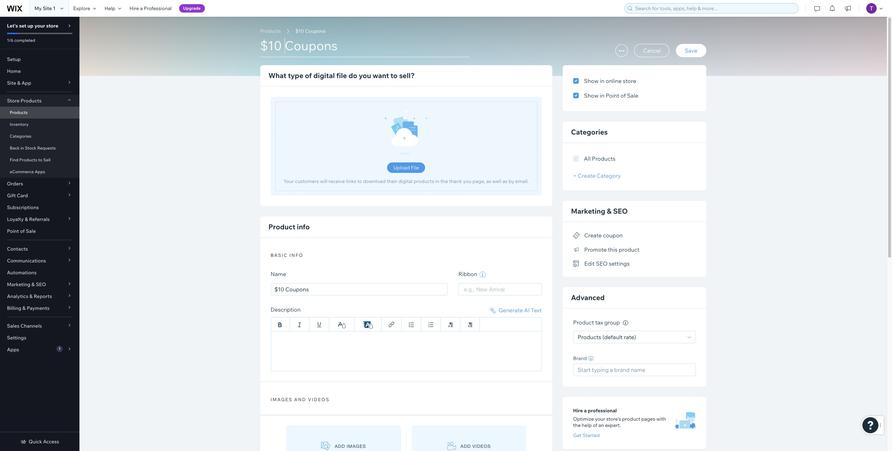 Task type: locate. For each thing, give the bounding box(es) containing it.
optimize your store's product pages with the help of an expert.
[[574, 416, 667, 429]]

create coupon
[[585, 232, 623, 239]]

promote this product button
[[574, 245, 640, 255]]

0 horizontal spatial to
[[38, 157, 42, 163]]

hire
[[130, 5, 139, 12], [574, 408, 583, 414]]

ecommerce
[[10, 169, 34, 174]]

seo right edit
[[596, 260, 608, 267]]

& left app
[[17, 80, 20, 86]]

0 vertical spatial the
[[441, 178, 448, 184]]

product
[[619, 246, 640, 253], [623, 416, 641, 422]]

info right basic
[[290, 252, 304, 258]]

point down online
[[606, 92, 620, 99]]

0 horizontal spatial marketing
[[7, 281, 30, 288]]

products link down store products
[[0, 107, 80, 119]]

1 vertical spatial store
[[623, 77, 637, 84]]

of
[[305, 71, 312, 80], [621, 92, 626, 99], [20, 228, 25, 234], [593, 422, 598, 429]]

0 horizontal spatial hire
[[130, 5, 139, 12]]

2 horizontal spatial seo
[[614, 207, 628, 216]]

as left well
[[487, 178, 492, 184]]

apps down find products to sell link
[[35, 169, 45, 174]]

info up basic info
[[297, 222, 310, 231]]

2 show from the top
[[584, 92, 599, 99]]

create up promote
[[585, 232, 602, 239]]

email.
[[516, 178, 529, 184]]

1 vertical spatial you
[[463, 178, 472, 184]]

digital
[[314, 71, 335, 80], [399, 178, 413, 184]]

1 horizontal spatial hire
[[574, 408, 583, 414]]

0 vertical spatial site
[[43, 5, 52, 12]]

1 vertical spatial marketing
[[7, 281, 30, 288]]

the inside optimize your store's product pages with the help of an expert.
[[574, 422, 581, 429]]

add right videos icon
[[461, 444, 471, 449]]

& left reports
[[29, 293, 33, 300]]

seo up coupon
[[614, 207, 628, 216]]

upload file
[[394, 165, 419, 171]]

hire up optimize
[[574, 408, 583, 414]]

form
[[80, 17, 893, 451]]

1 horizontal spatial marketing & seo
[[571, 207, 628, 216]]

add for add videos
[[461, 444, 471, 449]]

marketing & seo up analytics & reports
[[7, 281, 46, 288]]

as left by
[[503, 178, 508, 184]]

product info
[[269, 222, 310, 231]]

1 vertical spatial seo
[[596, 260, 608, 267]]

info
[[297, 222, 310, 231], [290, 252, 304, 258]]

get
[[574, 432, 582, 439]]

0 horizontal spatial marketing & seo
[[7, 281, 46, 288]]

1 vertical spatial info
[[290, 252, 304, 258]]

1 vertical spatial product
[[623, 416, 641, 422]]

0 vertical spatial show
[[584, 77, 599, 84]]

in for point
[[600, 92, 605, 99]]

completed
[[14, 38, 35, 43]]

0 vertical spatial products link
[[257, 28, 284, 35]]

0 horizontal spatial your
[[35, 23, 45, 29]]

0 horizontal spatial seo
[[36, 281, 46, 288]]

1 horizontal spatial products link
[[257, 28, 284, 35]]

1 horizontal spatial digital
[[399, 178, 413, 184]]

store products button
[[0, 95, 80, 107]]

products right store
[[21, 98, 42, 104]]

professional
[[144, 5, 172, 12]]

1 horizontal spatial apps
[[35, 169, 45, 174]]

set
[[19, 23, 26, 29]]

0 vertical spatial 1
[[53, 5, 55, 12]]

false text field
[[271, 331, 542, 371]]

Start typing a brand name field
[[576, 364, 694, 376]]

automations
[[7, 270, 37, 276]]

0 horizontal spatial point
[[7, 228, 19, 234]]

point of sale link
[[0, 225, 80, 237]]

your customers will receive links to download their digital products in the thank you page, as well as by email.
[[284, 178, 529, 184]]

0 vertical spatial a
[[140, 5, 143, 12]]

sale down show in online store
[[627, 92, 639, 99]]

2 add from the left
[[461, 444, 471, 449]]

a for professional
[[584, 408, 587, 414]]

1 horizontal spatial seo
[[596, 260, 608, 267]]

product up basic
[[269, 222, 296, 231]]

categories down inventory on the left top
[[10, 134, 31, 139]]

show down show in online store
[[584, 92, 599, 99]]

0 vertical spatial store
[[46, 23, 58, 29]]

you left page,
[[463, 178, 472, 184]]

ecommerce apps
[[10, 169, 45, 174]]

0 vertical spatial to
[[391, 71, 398, 80]]

images
[[271, 397, 293, 402]]

& right billing
[[22, 305, 26, 311]]

home link
[[0, 65, 80, 77]]

your right "up"
[[35, 23, 45, 29]]

analytics & reports
[[7, 293, 52, 300]]

1 vertical spatial create
[[585, 232, 602, 239]]

0 horizontal spatial you
[[359, 71, 371, 80]]

all products
[[584, 155, 616, 162]]

1 add from the left
[[335, 444, 345, 449]]

sale down loyalty & referrals
[[26, 228, 36, 234]]

$10 coupons
[[296, 28, 326, 34]]

create right the +
[[578, 172, 596, 179]]

1
[[53, 5, 55, 12], [59, 347, 60, 351]]

back
[[10, 145, 20, 151]]

apps down "settings"
[[7, 347, 19, 353]]

marketing up create coupon button
[[571, 207, 606, 216]]

store
[[46, 23, 58, 29], [623, 77, 637, 84]]

0 horizontal spatial store
[[46, 23, 58, 29]]

to left sell
[[38, 157, 42, 163]]

all
[[584, 155, 591, 162]]

point of sale
[[7, 228, 36, 234]]

0 horizontal spatial categories
[[10, 134, 31, 139]]

digital right their
[[399, 178, 413, 184]]

0 vertical spatial product
[[619, 246, 640, 253]]

products (default rate)
[[578, 334, 637, 341]]

1 vertical spatial marketing & seo
[[7, 281, 46, 288]]

0 vertical spatial point
[[606, 92, 620, 99]]

1 horizontal spatial point
[[606, 92, 620, 99]]

categories
[[571, 128, 608, 136], [10, 134, 31, 139]]

page,
[[473, 178, 486, 184]]

1/6 completed
[[7, 38, 35, 43]]

1 vertical spatial sale
[[26, 228, 36, 234]]

in right 'back'
[[20, 145, 24, 151]]

of inside sidebar element
[[20, 228, 25, 234]]

find products to sell
[[10, 157, 51, 163]]

show in point of sale
[[584, 92, 639, 99]]

back in stock requests link
[[0, 142, 80, 154]]

a up optimize
[[584, 408, 587, 414]]

product left pages
[[623, 416, 641, 422]]

2 vertical spatial to
[[358, 178, 362, 184]]

coupon
[[603, 232, 623, 239]]

your inside optimize your store's product pages with the help of an expert.
[[595, 416, 606, 422]]

the left thank
[[441, 178, 448, 184]]

hire inside form
[[574, 408, 583, 414]]

in inside sidebar element
[[20, 145, 24, 151]]

0 vertical spatial seo
[[614, 207, 628, 216]]

store right online
[[623, 77, 637, 84]]

digital left file
[[314, 71, 335, 80]]

1 horizontal spatial as
[[503, 178, 508, 184]]

links
[[346, 178, 356, 184]]

+
[[574, 172, 577, 179]]

site down home
[[7, 80, 16, 86]]

show for show in point of sale
[[584, 92, 599, 99]]

to inside find products to sell link
[[38, 157, 42, 163]]

the left the 'help'
[[574, 422, 581, 429]]

2 horizontal spatial to
[[391, 71, 398, 80]]

pages
[[642, 416, 656, 422]]

1 down settings link
[[59, 347, 60, 351]]

1 vertical spatial products link
[[0, 107, 80, 119]]

to
[[391, 71, 398, 80], [38, 157, 42, 163], [358, 178, 362, 184]]

to left sell?
[[391, 71, 398, 80]]

your down the professional
[[595, 416, 606, 422]]

add right gallery icon
[[335, 444, 345, 449]]

1 horizontal spatial sale
[[627, 92, 639, 99]]

0 horizontal spatial a
[[140, 5, 143, 12]]

0 horizontal spatial sale
[[26, 228, 36, 234]]

marketing
[[571, 207, 606, 216], [7, 281, 30, 288]]

point down loyalty
[[7, 228, 19, 234]]

1 vertical spatial a
[[584, 408, 587, 414]]

of left "an"
[[593, 422, 598, 429]]

0 vertical spatial info
[[297, 222, 310, 231]]

1 horizontal spatial 1
[[59, 347, 60, 351]]

& inside popup button
[[22, 305, 26, 311]]

site right the my
[[43, 5, 52, 12]]

generate
[[499, 307, 523, 314]]

products left $10
[[260, 28, 281, 34]]

in left online
[[600, 77, 605, 84]]

generate ai text button
[[488, 306, 542, 315]]

0 vertical spatial marketing & seo
[[571, 207, 628, 216]]

1 show from the top
[[584, 77, 599, 84]]

help
[[582, 422, 592, 429]]

1 vertical spatial the
[[574, 422, 581, 429]]

0 horizontal spatial the
[[441, 178, 448, 184]]

seo settings image
[[574, 261, 581, 267]]

1 vertical spatial your
[[595, 416, 606, 422]]

marketing up the analytics
[[7, 281, 30, 288]]

& up analytics & reports
[[31, 281, 35, 288]]

1 vertical spatial hire
[[574, 408, 583, 414]]

form containing what type of digital file do you want to sell?
[[80, 17, 893, 451]]

1 vertical spatial site
[[7, 80, 16, 86]]

in down show in online store
[[600, 92, 605, 99]]

1 horizontal spatial a
[[584, 408, 587, 414]]

0 horizontal spatial digital
[[314, 71, 335, 80]]

product inside button
[[619, 246, 640, 253]]

1 horizontal spatial the
[[574, 422, 581, 429]]

1 vertical spatial product
[[574, 319, 594, 326]]

store down my site 1
[[46, 23, 58, 29]]

hire for hire a professional
[[574, 408, 583, 414]]

1 horizontal spatial to
[[358, 178, 362, 184]]

products up inventory on the left top
[[10, 110, 28, 115]]

my
[[35, 5, 42, 12]]

help
[[105, 5, 115, 12]]

the
[[441, 178, 448, 184], [574, 422, 581, 429]]

1 vertical spatial show
[[584, 92, 599, 99]]

seo up "analytics & reports" popup button
[[36, 281, 46, 288]]

0 horizontal spatial apps
[[7, 347, 19, 353]]

1 inside sidebar element
[[59, 347, 60, 351]]

1 vertical spatial point
[[7, 228, 19, 234]]

product left tax
[[574, 319, 594, 326]]

ribbon
[[459, 271, 479, 278]]

2 vertical spatial seo
[[36, 281, 46, 288]]

0 vertical spatial marketing
[[571, 207, 606, 216]]

get started link
[[574, 432, 600, 439]]

& for "analytics & reports" popup button
[[29, 293, 33, 300]]

& inside dropdown button
[[17, 80, 20, 86]]

marketing & seo up create coupon button
[[571, 207, 628, 216]]

& inside 'dropdown button'
[[31, 281, 35, 288]]

as
[[487, 178, 492, 184], [503, 178, 508, 184]]

add
[[335, 444, 345, 449], [461, 444, 471, 449]]

1 vertical spatial 1
[[59, 347, 60, 351]]

0 horizontal spatial site
[[7, 80, 16, 86]]

add images
[[335, 444, 366, 449]]

0 vertical spatial your
[[35, 23, 45, 29]]

create coupon button
[[574, 231, 623, 240]]

+ create category button
[[574, 172, 621, 179]]

1 horizontal spatial your
[[595, 416, 606, 422]]

promote image
[[574, 247, 581, 253]]

1 horizontal spatial store
[[623, 77, 637, 84]]

1/6
[[7, 38, 13, 43]]

categories link
[[0, 130, 80, 142]]

hire right help button
[[130, 5, 139, 12]]

group
[[605, 319, 620, 326]]

0 horizontal spatial product
[[269, 222, 296, 231]]

product right this
[[619, 246, 640, 253]]

ecommerce apps link
[[0, 166, 80, 178]]

billing & payments button
[[0, 302, 80, 314]]

of down loyalty & referrals
[[20, 228, 25, 234]]

1 horizontal spatial add
[[461, 444, 471, 449]]

categories up all
[[571, 128, 608, 136]]

to right links
[[358, 178, 362, 184]]

0 vertical spatial hire
[[130, 5, 139, 12]]

sidebar element
[[0, 17, 80, 451]]

products link left $10
[[257, 28, 284, 35]]

& up coupon
[[607, 207, 612, 216]]

products inside dropdown button
[[21, 98, 42, 104]]

of down online
[[621, 92, 626, 99]]

settings
[[7, 335, 26, 341]]

access
[[43, 439, 59, 445]]

1 horizontal spatial categories
[[571, 128, 608, 136]]

& for site & app dropdown button
[[17, 80, 20, 86]]

products
[[414, 178, 435, 184]]

show left online
[[584, 77, 599, 84]]

0 vertical spatial product
[[269, 222, 296, 231]]

1 horizontal spatial product
[[574, 319, 594, 326]]

seo inside 'dropdown button'
[[36, 281, 46, 288]]

professional
[[588, 408, 617, 414]]

1 vertical spatial to
[[38, 157, 42, 163]]

store inside form
[[623, 77, 637, 84]]

& right loyalty
[[25, 216, 28, 222]]

videos icon image
[[447, 442, 457, 451]]

1 right the my
[[53, 5, 55, 12]]

Add a product name text field
[[271, 283, 448, 296]]

0 vertical spatial digital
[[314, 71, 335, 80]]

well
[[493, 178, 502, 184]]

0 horizontal spatial add
[[335, 444, 345, 449]]

a left professional
[[140, 5, 143, 12]]

store's
[[607, 416, 621, 422]]

+ create category
[[574, 172, 621, 179]]

1 horizontal spatial site
[[43, 5, 52, 12]]

subscriptions link
[[0, 202, 80, 213]]

0 horizontal spatial as
[[487, 178, 492, 184]]

edit seo settings button
[[574, 259, 630, 269]]

you right do
[[359, 71, 371, 80]]



Task type: describe. For each thing, give the bounding box(es) containing it.
info tooltip image
[[623, 320, 629, 326]]

contacts button
[[0, 243, 80, 255]]

text
[[531, 307, 542, 314]]

videos
[[473, 444, 491, 449]]

1 horizontal spatial marketing
[[571, 207, 606, 216]]

& for loyalty & referrals popup button
[[25, 216, 28, 222]]

show for show in online store
[[584, 77, 599, 84]]

file
[[337, 71, 347, 80]]

coupons
[[305, 28, 326, 34]]

billing
[[7, 305, 21, 311]]

marketing & seo button
[[0, 279, 80, 290]]

loyalty & referrals
[[7, 216, 50, 222]]

& for billing & payments popup button
[[22, 305, 26, 311]]

gift
[[7, 192, 16, 199]]

a for professional
[[140, 5, 143, 12]]

what
[[269, 71, 287, 80]]

online
[[606, 77, 622, 84]]

brand
[[574, 355, 587, 362]]

marketing & seo inside 'dropdown button'
[[7, 281, 46, 288]]

gallery image
[[321, 442, 331, 451]]

will
[[320, 178, 328, 184]]

1 vertical spatial apps
[[7, 347, 19, 353]]

& for marketing & seo 'dropdown button'
[[31, 281, 35, 288]]

info for product info
[[297, 222, 310, 231]]

in for stock
[[20, 145, 24, 151]]

product for product info
[[269, 222, 296, 231]]

channels
[[21, 323, 42, 329]]

edit
[[585, 260, 595, 267]]

0 vertical spatial you
[[359, 71, 371, 80]]

site inside dropdown button
[[7, 80, 16, 86]]

cancel
[[644, 47, 661, 54]]

product inside optimize your store's product pages with the help of an expert.
[[623, 416, 641, 422]]

do
[[349, 71, 358, 80]]

stock
[[25, 145, 36, 151]]

gift card
[[7, 192, 28, 199]]

settings link
[[0, 332, 80, 344]]

store
[[7, 98, 20, 104]]

an
[[599, 422, 604, 429]]

receive
[[329, 178, 345, 184]]

0 horizontal spatial 1
[[53, 5, 55, 12]]

basic info
[[271, 252, 304, 258]]

promote coupon image
[[574, 233, 581, 239]]

store inside sidebar element
[[46, 23, 58, 29]]

find
[[10, 157, 18, 163]]

0 horizontal spatial products link
[[0, 107, 80, 119]]

let's set up your store
[[7, 23, 58, 29]]

promote
[[585, 246, 607, 253]]

cancel button
[[635, 44, 670, 57]]

my site 1
[[35, 5, 55, 12]]

upgrade
[[183, 6, 201, 11]]

0 vertical spatial create
[[578, 172, 596, 179]]

analytics
[[7, 293, 28, 300]]

started
[[583, 432, 600, 439]]

point inside point of sale link
[[7, 228, 19, 234]]

Select box search field
[[464, 284, 537, 295]]

in for online
[[600, 77, 605, 84]]

app
[[22, 80, 31, 86]]

1 horizontal spatial you
[[463, 178, 472, 184]]

gift card button
[[0, 190, 80, 202]]

1 as from the left
[[487, 178, 492, 184]]

expert.
[[606, 422, 621, 429]]

thank
[[449, 178, 462, 184]]

show in online store
[[584, 77, 637, 84]]

hire a professional
[[574, 408, 617, 414]]

subscriptions
[[7, 204, 39, 211]]

inventory
[[10, 122, 29, 127]]

get started
[[574, 432, 600, 439]]

of right type
[[305, 71, 312, 80]]

back in stock requests
[[10, 145, 56, 151]]

contacts
[[7, 246, 28, 252]]

card
[[17, 192, 28, 199]]

rate)
[[624, 334, 637, 341]]

info for basic info
[[290, 252, 304, 258]]

products right all
[[592, 155, 616, 162]]

and
[[294, 397, 307, 402]]

communications button
[[0, 255, 80, 267]]

sale inside sidebar element
[[26, 228, 36, 234]]

upgrade button
[[179, 4, 205, 13]]

marketing inside 'dropdown button'
[[7, 281, 30, 288]]

setup
[[7, 56, 21, 62]]

0 vertical spatial apps
[[35, 169, 45, 174]]

(default
[[603, 334, 623, 341]]

2 as from the left
[[503, 178, 508, 184]]

Search for tools, apps, help & more... field
[[634, 3, 797, 13]]

categories inside sidebar element
[[10, 134, 31, 139]]

download
[[363, 178, 386, 184]]

billing & payments
[[7, 305, 50, 311]]

analytics & reports button
[[0, 290, 80, 302]]

save
[[685, 47, 698, 54]]

add videos
[[461, 444, 491, 449]]

communications
[[7, 258, 46, 264]]

loyalty & referrals button
[[0, 213, 80, 225]]

promote this product
[[585, 246, 640, 253]]

reports
[[34, 293, 52, 300]]

point inside form
[[606, 92, 620, 99]]

orders
[[7, 181, 23, 187]]

marketing & seo inside form
[[571, 207, 628, 216]]

want
[[373, 71, 389, 80]]

Untitled Product text field
[[260, 38, 470, 57]]

quick access button
[[20, 439, 59, 445]]

1 vertical spatial digital
[[399, 178, 413, 184]]

site & app
[[7, 80, 31, 86]]

sales
[[7, 323, 19, 329]]

referrals
[[29, 216, 50, 222]]

sales channels button
[[0, 320, 80, 332]]

0 vertical spatial sale
[[627, 92, 639, 99]]

create inside button
[[585, 232, 602, 239]]

your inside sidebar element
[[35, 23, 45, 29]]

tax
[[596, 319, 603, 326]]

product tax group
[[574, 319, 622, 326]]

what type of digital file do you want to sell?
[[269, 71, 415, 80]]

sell?
[[399, 71, 415, 80]]

ai
[[525, 307, 530, 314]]

with
[[657, 416, 667, 422]]

product for product tax group
[[574, 319, 594, 326]]

seo inside 'button'
[[596, 260, 608, 267]]

their
[[387, 178, 398, 184]]

up
[[27, 23, 33, 29]]

of inside optimize your store's product pages with the help of an expert.
[[593, 422, 598, 429]]

requests
[[37, 145, 56, 151]]

add for add images
[[335, 444, 345, 449]]

$10
[[296, 28, 304, 34]]

hire for hire a professional
[[130, 5, 139, 12]]

products up ecommerce apps
[[19, 157, 37, 163]]

in right the products
[[436, 178, 440, 184]]

hire a professional
[[130, 5, 172, 12]]

products down the product tax group
[[578, 334, 602, 341]]

quick access
[[29, 439, 59, 445]]

automations link
[[0, 267, 80, 279]]



Task type: vqa. For each thing, say whether or not it's contained in the screenshot.
Contacts link
no



